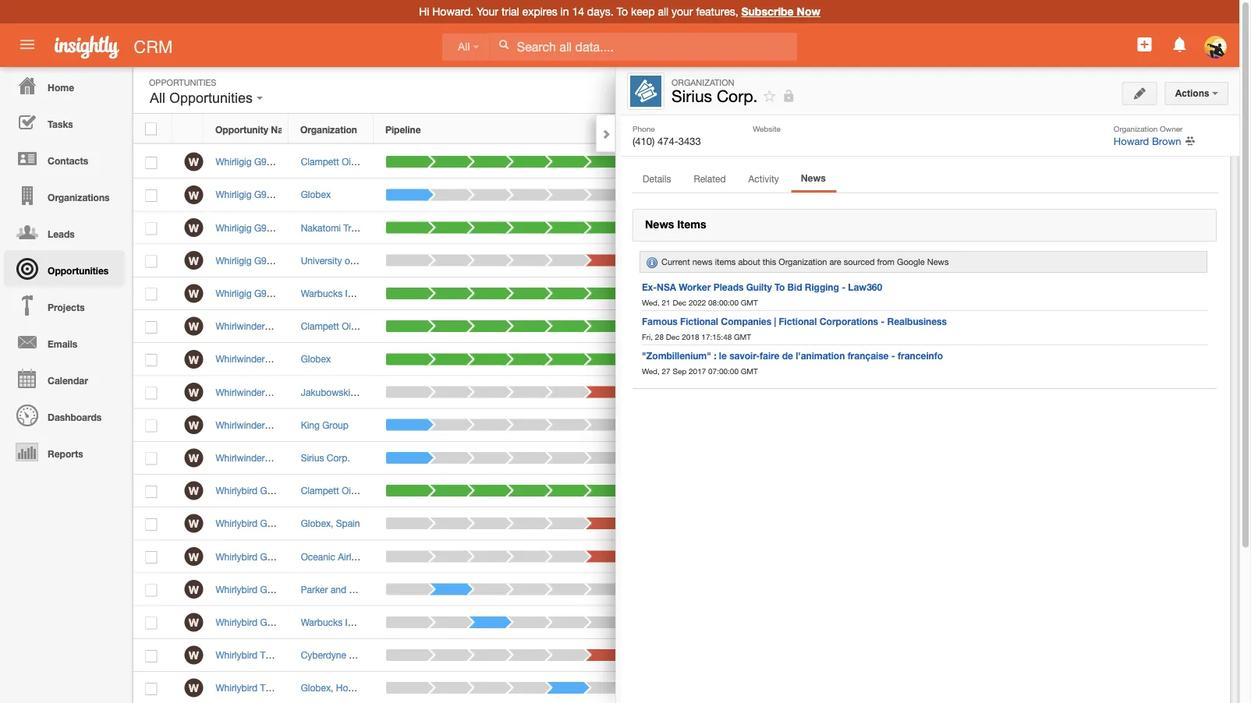 Task type: locate. For each thing, give the bounding box(es) containing it.
news down responsible in the top right of the page
[[801, 172, 826, 183]]

w for whirlwinder x520 - jakubowski llc - jason castillo
[[189, 386, 199, 399]]

usd $‎110,000.00 cell
[[838, 245, 924, 278]]

2 northumbria from the left
[[355, 255, 408, 266]]

subscribe
[[742, 5, 794, 18]]

lang
[[460, 156, 481, 167]]

5 x520 from the top
[[267, 453, 289, 464]]

0 vertical spatial 16-nov-23 cell
[[647, 245, 752, 278]]

albert for whirligig g990 - globex - albert lee
[[325, 189, 350, 200]]

warbucks industries up whirlwinder x520 - clampett oil and gas, uk - nicholas flores
[[301, 288, 386, 299]]

globex link for x520
[[301, 354, 331, 365]]

2 singapore from the left
[[396, 156, 439, 167]]

brown up l'animation
[[800, 321, 827, 332]]

23 inside cell
[[694, 189, 704, 200]]

4 usd from the top
[[850, 288, 869, 299]]

16-nov-23 cell
[[647, 245, 752, 278], [647, 376, 752, 409]]

usd left $‎180,000.00 on the top right of the page
[[850, 189, 869, 200]]

martin
[[376, 453, 403, 464]]

1 vertical spatial usd $‎300,000.00
[[850, 288, 924, 299]]

whirlybird g550 - warbucks industries - roger mills link
[[216, 617, 441, 628]]

katherine up the mark
[[360, 519, 400, 529]]

x520 up whirlwinder x520 - jakubowski llc - jason castillo on the bottom
[[267, 354, 289, 365]]

w link for whirlybird g550 - parker and company - lisa parker
[[184, 581, 203, 599]]

1 horizontal spatial opportunity
[[1011, 247, 1073, 257]]

w link for whirlybird g550 - warbucks industries - roger mills
[[184, 613, 203, 632]]

chen
[[379, 420, 401, 431]]

jakubowski
[[298, 387, 347, 398], [301, 387, 350, 398]]

2 horizontal spatial opportunity
[[1121, 84, 1174, 95]]

11 w from the top
[[189, 485, 199, 498]]

7 16- from the top
[[659, 387, 673, 398]]

0 vertical spatial 16-nov-23
[[659, 255, 704, 266]]

1 w row from the top
[[133, 146, 1001, 179]]

projects
[[48, 302, 85, 313]]

w link for whirlybird g550 - clampett oil and gas corp. - katherine warren
[[184, 482, 203, 501]]

1 vertical spatial mills
[[414, 617, 433, 628]]

whirlwinder x520 - jakubowski llc - jason castillo link
[[216, 387, 442, 398]]

dec- right the 21
[[673, 288, 694, 299]]

howard for whirligig g990 - clampett oil and gas, singapore - aaron lang
[[765, 156, 797, 167]]

dec- for singapore
[[673, 156, 694, 167]]

0 vertical spatial nov-
[[673, 189, 694, 200]]

1 warbucks industries from the top
[[301, 288, 386, 299]]

2 column header from the left
[[922, 115, 961, 144]]

ex-nsa worker pleads guilty to bid rigging - law360 wed, 21 dec 2022 08:00:00 gmt
[[642, 282, 882, 307]]

contacts
[[48, 155, 88, 166]]

white image
[[498, 39, 509, 50]]

1 horizontal spatial fictional
[[779, 316, 817, 327]]

follow image for whirligig g990 - globex - albert lee
[[935, 188, 950, 203]]

w for whirlwinder x520 - clampett oil and gas, uk - nicholas flores
[[189, 320, 199, 333]]

7 w row from the top
[[133, 343, 1001, 376]]

w for whirlybird g550 - clampett oil and gas corp. - katherine warren
[[189, 485, 199, 498]]

lisa
[[389, 584, 406, 595]]

g550 for globex,
[[260, 519, 283, 529]]

albert
[[325, 189, 350, 200], [336, 354, 361, 365]]

1 16-nov-23 from the top
[[659, 255, 704, 266]]

usd $‎300,000.00 for whirligig g990 - warbucks industries - roger mills
[[850, 288, 924, 299]]

usd inside usd $‎110,000.00 cell
[[850, 255, 869, 266]]

12 w link from the top
[[184, 515, 203, 533]]

2 16-dec-23 from the top
[[659, 222, 704, 233]]

3 g990 from the top
[[254, 222, 277, 233]]

g550 up whirlybird g550 - oceanic airlines - mark sakda on the bottom
[[260, 519, 283, 529]]

spain up the oceanic airlines link
[[327, 519, 351, 529]]

are
[[830, 257, 842, 267]]

gmt down companies
[[734, 332, 751, 341]]

13 w from the top
[[189, 551, 199, 564]]

roger down lisa
[[386, 617, 411, 628]]

1 16-nov-23 cell from the top
[[647, 245, 752, 278]]

brown for whirligig g990 - globex - albert lee
[[800, 189, 827, 200]]

brown right de
[[800, 354, 827, 365]]

nov- inside cell
[[673, 189, 694, 200]]

parker
[[292, 584, 319, 595], [301, 584, 328, 595], [409, 584, 436, 595]]

trading
[[329, 222, 359, 233], [344, 222, 374, 233]]

2 16-dec-23 cell from the top
[[647, 212, 752, 245]]

23 right current
[[694, 255, 704, 266]]

news inside 'link'
[[801, 172, 826, 183]]

organization owner
[[1114, 124, 1183, 133]]

1 horizontal spatial katherine
[[417, 486, 457, 497]]

northumbria down nakatomi trading corp.
[[340, 255, 393, 266]]

0 vertical spatial wed,
[[642, 298, 660, 307]]

t200 left globex, hong kong
[[260, 683, 281, 694]]

expires
[[522, 5, 558, 18]]

row group
[[133, 146, 1001, 704]]

to left bid
[[775, 282, 785, 293]]

23 up 2017
[[694, 354, 704, 365]]

1 systems from the left
[[338, 650, 374, 661]]

usd $‎180,000.00
[[850, 189, 924, 200]]

1 vertical spatial t200
[[260, 683, 281, 694]]

5 g550 from the top
[[260, 617, 283, 628]]

2 vertical spatial gmt
[[741, 367, 758, 376]]

airlines
[[329, 551, 359, 562], [338, 551, 368, 562]]

0 horizontal spatial your
[[477, 5, 499, 18]]

x520 up whirlwinder x520 - sirius corp. - tina martin
[[267, 420, 289, 431]]

3 whirlybird from the top
[[216, 551, 258, 562]]

northumbria down nakatomi trading corp. link at left
[[355, 255, 408, 266]]

0 horizontal spatial news
[[645, 218, 674, 231]]

organization up bid
[[779, 257, 827, 267]]

howard for whirligig g990 - university of northumbria - paula oliver
[[765, 255, 797, 266]]

gmt inside famous fictional companies | fictional corporations - realbusiness fri, 28 dec 2018 17:15:48 gmt
[[734, 332, 751, 341]]

15 w from the top
[[189, 617, 199, 629]]

company left lisa
[[340, 584, 381, 595]]

23 down 15-nov-23 cell
[[694, 222, 704, 233]]

mills down paula
[[408, 288, 427, 299]]

0 vertical spatial dec
[[673, 298, 687, 307]]

1 vertical spatial roger
[[386, 617, 411, 628]]

follow image for whirligig g990 - clampett oil and gas, singapore - aaron lang
[[935, 155, 950, 170]]

w link for whirligig g990 - nakatomi trading corp. - samantha wright
[[184, 218, 203, 237]]

0 vertical spatial mills
[[408, 288, 427, 299]]

6 16- from the top
[[659, 354, 673, 365]]

usd inside usd $‎500,000.00 cell
[[850, 387, 869, 398]]

16- right 'ex-'
[[659, 288, 673, 299]]

15 w link from the top
[[184, 613, 203, 632]]

items
[[677, 218, 706, 231]]

mills up nicole
[[414, 617, 433, 628]]

dec- up the '2018' on the right top
[[673, 321, 694, 332]]

nakatomi down 'whirligig g990 - globex - albert lee' "link"
[[286, 222, 326, 233]]

17 w row from the top
[[133, 673, 1001, 704]]

1 airlines from the left
[[329, 551, 359, 562]]

emails link
[[4, 324, 125, 360]]

warbucks
[[286, 288, 328, 299], [301, 288, 343, 299], [292, 617, 334, 628], [301, 617, 343, 628]]

1 horizontal spatial your
[[1011, 205, 1036, 215]]

2 g990 from the top
[[254, 189, 277, 200]]

whirlybird for whirlybird g550 - parker and company - lisa parker
[[216, 584, 258, 595]]

chevron right image
[[601, 129, 612, 140]]

0 horizontal spatial of
[[330, 255, 338, 266]]

name
[[271, 124, 297, 135]]

castillo
[[404, 387, 435, 398]]

usd $‎300,000.00 cell
[[838, 146, 924, 179], [838, 278, 924, 310]]

2 $‎300,000.00 from the top
[[872, 288, 924, 299]]

1 vertical spatial 16-nov-23
[[659, 387, 704, 398]]

brown left are
[[800, 255, 827, 266]]

usd $‎180,000.00 cell
[[838, 179, 924, 212]]

related link
[[684, 169, 736, 192]]

7 usd from the top
[[850, 387, 869, 398]]

dec- down 15-nov-23
[[673, 222, 694, 233]]

whirlybird t200 - globex, hong kong - terry thomas
[[216, 683, 438, 694]]

2 uk from the left
[[396, 321, 409, 332]]

follow image for whirligig g990 - university of northumbria - paula oliver
[[935, 254, 950, 269]]

1 vertical spatial your
[[1011, 205, 1036, 215]]

whirlwinder x520 - jakubowski llc - jason castillo
[[216, 387, 435, 398]]

gmt inside "zombillenium" : le savoir-faire de l'animation française - franceinfo wed, 27 sep 2017 07:00:00 gmt
[[741, 367, 758, 376]]

brown down current news items about this organization are sourced from google news
[[800, 288, 827, 299]]

news for news
[[801, 172, 826, 183]]

28
[[655, 332, 664, 341]]

usd $‎300,000.00 for whirligig g990 - clampett oil and gas, singapore - aaron lang
[[850, 156, 924, 167]]

x520 up the whirlwinder x520 - globex - albert lee
[[267, 321, 289, 332]]

katherine
[[417, 486, 457, 497], [360, 519, 400, 529]]

16-
[[659, 156, 673, 167], [659, 222, 673, 233], [659, 255, 673, 266], [659, 288, 673, 299], [659, 321, 673, 332], [659, 354, 673, 365], [659, 387, 673, 398]]

0 vertical spatial usd $‎300,000.00 cell
[[838, 146, 924, 179]]

usd $‎300,000.00 cell up usd $‎180,000.00 at top right
[[838, 146, 924, 179]]

1 vertical spatial warbucks industries link
[[301, 617, 386, 628]]

cell
[[752, 212, 838, 245], [838, 212, 923, 245], [962, 212, 1001, 245], [962, 278, 1001, 310], [962, 310, 1001, 343], [962, 343, 1001, 376], [647, 409, 752, 442], [752, 409, 838, 442], [838, 409, 923, 442], [962, 409, 1001, 442], [647, 442, 752, 475], [752, 442, 838, 475], [838, 442, 923, 475], [962, 442, 1001, 475], [647, 475, 752, 508], [752, 475, 838, 508], [838, 475, 923, 508], [962, 475, 1001, 508], [647, 508, 752, 541], [752, 508, 838, 541], [838, 508, 923, 541], [962, 508, 1001, 541], [647, 541, 752, 574], [752, 541, 838, 574], [838, 541, 923, 574], [962, 541, 1001, 574], [647, 574, 752, 607], [752, 574, 838, 607], [838, 574, 923, 607], [962, 574, 1001, 607], [647, 607, 752, 640], [752, 607, 838, 640], [838, 607, 923, 640], [962, 607, 1001, 640], [647, 640, 752, 673], [752, 640, 838, 673], [838, 640, 923, 673], [962, 640, 1001, 673], [647, 673, 752, 704], [752, 673, 838, 704], [838, 673, 923, 704], [962, 673, 1001, 704]]

x520 for sirius
[[267, 453, 289, 464]]

hong down the whirlybird t200 - cyberdyne systems corp. - nicole gomez
[[325, 683, 348, 694]]

whirlwinder for whirlwinder x520 - globex - albert lee
[[216, 354, 265, 365]]

23 for singapore
[[694, 156, 704, 167]]

w link for whirlwinder x520 - sirius corp. - tina martin
[[184, 449, 203, 468]]

sirius corp. down king group link
[[301, 453, 350, 464]]

0 vertical spatial lee
[[352, 189, 367, 200]]

fictional
[[680, 316, 718, 327], [779, 316, 817, 327]]

howard for whirlwinder x520 - clampett oil and gas, uk - nicholas flores
[[765, 321, 797, 332]]

2 whirlwinder from the top
[[216, 354, 265, 365]]

user responsible
[[764, 124, 842, 135]]

whirligig for whirligig g990 - nakatomi trading corp. - samantha wright
[[216, 222, 252, 233]]

opportunity right new
[[1121, 84, 1174, 95]]

1 vertical spatial $‎300,000.00
[[872, 288, 924, 299]]

11 w link from the top
[[184, 482, 203, 501]]

warren
[[459, 486, 489, 497]]

1 horizontal spatial to
[[775, 282, 785, 293]]

2 whirligig from the top
[[216, 189, 252, 200]]

15-nov-23 cell
[[647, 179, 752, 212]]

follow image
[[762, 89, 777, 104], [935, 188, 950, 203], [935, 254, 950, 269], [935, 287, 950, 302], [935, 320, 950, 335], [935, 353, 950, 368], [935, 386, 950, 401], [935, 452, 950, 466], [935, 616, 950, 631], [935, 649, 950, 664], [935, 682, 950, 697]]

- inside the ex-nsa worker pleads guilty to bid rigging - law360 wed, 21 dec 2022 08:00:00 gmt
[[842, 282, 846, 293]]

8 w row from the top
[[133, 376, 1001, 409]]

16-dec-23 down current
[[659, 288, 704, 299]]

fictional right |
[[779, 316, 817, 327]]

howard up |
[[765, 288, 797, 299]]

dec- up sep
[[673, 354, 694, 365]]

whirlybird for whirlybird g550 - oceanic airlines - mark sakda
[[216, 551, 258, 562]]

1 company from the left
[[340, 584, 381, 595]]

all for all
[[458, 41, 470, 53]]

1 x520 from the top
[[267, 321, 289, 332]]

1 vertical spatial usd $‎300,000.00 cell
[[838, 278, 924, 310]]

row group containing w
[[133, 146, 1001, 704]]

keep
[[631, 5, 655, 18]]

0 vertical spatial news
[[801, 172, 826, 183]]

2 of from the left
[[345, 255, 353, 266]]

g550 down 'whirlybird g550 - parker and company - lisa parker'
[[260, 617, 283, 628]]

2017
[[689, 367, 706, 376]]

navigation
[[0, 67, 125, 470]]

1 gas from the left
[[365, 486, 382, 497]]

2 x520 from the top
[[267, 354, 289, 365]]

française
[[848, 350, 889, 361]]

2 gas from the left
[[374, 486, 391, 497]]

hi
[[419, 5, 429, 18]]

gmt for savoir-
[[741, 367, 758, 376]]

4 16- from the top
[[659, 288, 673, 299]]

g550 down whirlybird g550 - oceanic airlines - mark sakda on the bottom
[[260, 584, 283, 595]]

0 vertical spatial sirius corp.
[[672, 87, 758, 106]]

dec inside the ex-nsa worker pleads guilty to bid rigging - law360 wed, 21 dec 2022 08:00:00 gmt
[[673, 298, 687, 307]]

16-dec-23 down 3433
[[659, 156, 704, 167]]

1 jakubowski from the left
[[298, 387, 347, 398]]

1 vertical spatial albert
[[336, 354, 361, 365]]

0 vertical spatial warbucks industries link
[[301, 288, 386, 299]]

gmt down savoir-
[[741, 367, 758, 376]]

usd for uk
[[850, 321, 869, 332]]

tasks link
[[4, 104, 125, 140]]

usd right are
[[850, 255, 869, 266]]

w for whirlybird g550 - warbucks industries - roger mills
[[189, 617, 199, 629]]

warbucks industries for g990
[[301, 288, 386, 299]]

of down nakatomi trading corp.
[[345, 255, 353, 266]]

2 nov- from the top
[[673, 255, 694, 266]]

trading up university of northumbria
[[344, 222, 374, 233]]

dec right 28
[[666, 332, 680, 341]]

gmt down "guilty"
[[741, 298, 758, 307]]

2 vertical spatial news
[[927, 257, 949, 267]]

1 wed, from the top
[[642, 298, 660, 307]]

16-dec-23 up the '2018' on the right top
[[659, 321, 704, 332]]

of down whirligig g990 - nakatomi trading corp. - samantha wright
[[330, 255, 338, 266]]

usd $‎332,000.00 cell
[[838, 343, 924, 376]]

2 dec- from the top
[[673, 222, 694, 233]]

w link for whirligig g990 - university of northumbria - paula oliver
[[184, 251, 203, 270]]

your left trial
[[477, 5, 499, 18]]

3 whirlwinder from the top
[[216, 387, 265, 398]]

usd for castillo
[[850, 387, 869, 398]]

2 vertical spatial opportunity
[[1011, 247, 1073, 257]]

w for whirlwinder x520 - king group - chris chen
[[189, 419, 199, 432]]

g990 for university
[[254, 255, 277, 266]]

3 g550 from the top
[[260, 551, 283, 562]]

brown for whirligig g990 - warbucks industries - roger mills
[[800, 288, 827, 299]]

brown down "zombillenium" : le savoir-faire de l'animation française - franceinfo wed, 27 sep 2017 07:00:00 gmt
[[800, 387, 827, 398]]

0 horizontal spatial all
[[150, 90, 165, 106]]

$‎110,000.00
[[872, 255, 924, 266]]

16- left items
[[659, 222, 673, 233]]

albert for whirlwinder x520 - globex - albert lee
[[336, 354, 361, 365]]

howard down "zombillenium" : le savoir-faire de l'animation française - franceinfo wed, 27 sep 2017 07:00:00 gmt
[[765, 387, 797, 398]]

nakatomi up whirligig g990 - university of northumbria - paula oliver
[[301, 222, 341, 233]]

follow image for whirlybird g550 - oceanic airlines - mark sakda
[[935, 550, 950, 565]]

usd $‎500,000.00 cell
[[838, 376, 924, 409]]

23 up the '2018' on the right top
[[694, 321, 704, 332]]

news
[[801, 172, 826, 183], [645, 218, 674, 231], [927, 257, 949, 267]]

organization up whirligig g990 - clampett oil and gas, singapore - aaron lang
[[300, 124, 357, 135]]

1 of from the left
[[330, 255, 338, 266]]

0 vertical spatial $‎300,000.00
[[872, 156, 924, 167]]

1 vertical spatial warbucks industries
[[301, 617, 386, 628]]

17 w from the top
[[189, 682, 199, 695]]

23 up related in the top of the page
[[694, 156, 704, 167]]

group
[[319, 420, 345, 431], [322, 420, 349, 431]]

company down the mark
[[349, 584, 390, 595]]

kong down cyberdyne systems corp.
[[361, 683, 384, 694]]

16-dec-23 cell
[[647, 146, 752, 179], [647, 212, 752, 245], [647, 278, 752, 310], [647, 310, 752, 343], [647, 343, 752, 376]]

fictional up the '2018' on the right top
[[680, 316, 718, 327]]

phone (410) 474-3433
[[633, 124, 701, 147]]

usd up the française
[[850, 321, 869, 332]]

2 cyberdyne from the left
[[301, 650, 346, 661]]

g990 for nakatomi
[[254, 222, 277, 233]]

1 vertical spatial nov-
[[673, 255, 694, 266]]

3 w link from the top
[[184, 218, 203, 237]]

16-nov-23 cell down 2017
[[647, 376, 752, 409]]

5 usd from the top
[[850, 321, 869, 332]]

0 vertical spatial your
[[477, 5, 499, 18]]

0 horizontal spatial to
[[617, 5, 628, 18]]

w for whirlwinder x520 - globex - albert lee
[[189, 353, 199, 366]]

gas down martin
[[374, 486, 391, 497]]

g990 for warbucks
[[254, 288, 277, 299]]

kong left terry on the left bottom
[[351, 683, 373, 694]]

opportunities up imports
[[1055, 186, 1112, 197]]

usd left $‎332,000.00
[[850, 354, 869, 365]]

1 vertical spatial 16-nov-23 cell
[[647, 376, 752, 409]]

0 horizontal spatial katherine
[[360, 519, 400, 529]]

warbucks industries link
[[301, 288, 386, 299], [301, 617, 386, 628]]

whirlybird g550 - warbucks industries - roger mills
[[216, 617, 433, 628]]

7 w link from the top
[[184, 350, 203, 369]]

2 16-nov-23 from the top
[[659, 387, 704, 398]]

warbucks industries link for g990
[[301, 288, 386, 299]]

w link for whirlwinder x520 - globex - albert lee
[[184, 350, 203, 369]]

all down howard.
[[458, 41, 470, 53]]

1 horizontal spatial of
[[345, 255, 353, 266]]

1 uk from the left
[[393, 321, 406, 332]]

4 whirlybird from the top
[[216, 584, 258, 595]]

company
[[340, 584, 381, 595], [349, 584, 390, 595]]

all down the crm
[[150, 90, 165, 106]]

None checkbox
[[145, 157, 157, 169], [145, 255, 157, 268], [145, 321, 157, 334], [145, 420, 157, 433], [145, 552, 157, 564], [145, 585, 157, 597], [145, 157, 157, 169], [145, 255, 157, 268], [145, 321, 157, 334], [145, 420, 157, 433], [145, 552, 157, 564], [145, 585, 157, 597]]

- inside "zombillenium" : le savoir-faire de l'animation française - franceinfo wed, 27 sep 2017 07:00:00 gmt
[[892, 350, 895, 361]]

12 w row from the top
[[133, 508, 1001, 541]]

usd inside usd $‎332,000.00 cell
[[850, 354, 869, 365]]

usd down the française
[[850, 387, 869, 398]]

g550 for oceanic
[[260, 551, 283, 562]]

home
[[48, 82, 74, 93]]

16 w link from the top
[[184, 646, 203, 665]]

1 t200 from the top
[[260, 650, 281, 661]]

howard brown for whirligig g990 - globex - albert lee
[[765, 189, 827, 200]]

0 vertical spatial usd $‎300,000.00
[[850, 156, 924, 167]]

usd $‎300,000.00 down from
[[850, 288, 924, 299]]

whirlybird g550 - parker and company - lisa parker link
[[216, 584, 444, 595]]

15 w row from the top
[[133, 607, 1001, 640]]

warbucks industries
[[301, 288, 386, 299], [301, 617, 386, 628]]

16- up details at the top
[[659, 156, 673, 167]]

usd $‎300,000.00 cell for whirligig g990 - warbucks industries - roger mills
[[838, 278, 924, 310]]

globex, hong kong
[[301, 683, 384, 694]]

6 w link from the top
[[184, 317, 203, 336]]

3 16- from the top
[[659, 255, 673, 266]]

usd $‎110,000.00
[[850, 255, 924, 266]]

realbusiness
[[887, 316, 947, 327]]

katherine left warren
[[417, 486, 457, 497]]

brown for whirlwinder x520 - globex - albert lee
[[800, 354, 827, 365]]

0 vertical spatial warbucks industries
[[301, 288, 386, 299]]

brown up news 'link'
[[800, 156, 827, 167]]

0 horizontal spatial opportunity
[[215, 124, 268, 135]]

whirlwinder for whirlwinder x520 - king group - chris chen
[[216, 420, 265, 431]]

globex
[[286, 189, 316, 200], [301, 189, 331, 200], [298, 354, 328, 365], [301, 354, 331, 365]]

0 vertical spatial katherine
[[417, 486, 457, 497]]

howard up de
[[765, 321, 797, 332]]

gas down tina
[[365, 486, 382, 497]]

notifications image
[[1171, 35, 1189, 54]]

nov- for usd $‎180,000.00
[[673, 189, 694, 200]]

1 vertical spatial lee
[[364, 354, 379, 365]]

w for whirlybird t200 - globex, hong kong - terry thomas
[[189, 682, 199, 695]]

wed, inside "zombillenium" : le savoir-faire de l'animation française - franceinfo wed, 27 sep 2017 07:00:00 gmt
[[642, 367, 660, 376]]

calendar link
[[4, 360, 125, 397]]

w row
[[133, 146, 1001, 179], [133, 179, 1001, 212], [133, 212, 1001, 245], [133, 245, 1001, 278], [133, 278, 1001, 310], [133, 310, 1001, 343], [133, 343, 1001, 376], [133, 376, 1001, 409], [133, 409, 1001, 442], [133, 442, 1001, 475], [133, 475, 1001, 508], [133, 508, 1001, 541], [133, 541, 1001, 574], [133, 574, 1001, 607], [133, 607, 1001, 640], [133, 640, 1001, 673], [133, 673, 1001, 704]]

whirligig g990 - clampett oil and gas, singapore - aaron lang
[[216, 156, 481, 167]]

t200
[[260, 650, 281, 661], [260, 683, 281, 694]]

16- for whirlwinder x520 - clampett oil and gas, uk - nicholas flores
[[659, 321, 673, 332]]

home link
[[4, 67, 125, 104]]

owner
[[1160, 124, 1183, 133]]

all inside button
[[150, 90, 165, 106]]

oil
[[327, 156, 338, 167], [342, 156, 353, 167], [339, 321, 350, 332], [342, 321, 353, 332], [333, 486, 344, 497], [342, 486, 353, 497]]

6 w from the top
[[189, 320, 199, 333]]

globex link up whirlwinder x520 - jakubowski llc - jason castillo on the bottom
[[301, 354, 331, 365]]

16-nov-23 up worker
[[659, 255, 704, 266]]

organizations link
[[4, 177, 125, 214]]

10 w from the top
[[189, 452, 199, 465]]

wed, left the 27
[[642, 367, 660, 376]]

12 w from the top
[[189, 518, 199, 531]]

column header
[[837, 115, 922, 144], [922, 115, 961, 144], [961, 115, 1000, 144]]

1 vertical spatial dec
[[666, 332, 680, 341]]

0 vertical spatial roger
[[380, 288, 405, 299]]

follow image for whirlwinder x520 - king group - chris chen
[[935, 419, 950, 434]]

items
[[715, 257, 736, 267]]

1 vertical spatial to
[[775, 282, 785, 293]]

1 vertical spatial all
[[150, 90, 165, 106]]

0 vertical spatial all
[[458, 41, 470, 53]]

2 usd from the top
[[850, 189, 869, 200]]

brown right activity "link" on the top of the page
[[800, 189, 827, 200]]

reyes
[[402, 519, 428, 529]]

$‎300,000.00 up $‎180,000.00 on the top right of the page
[[872, 156, 924, 167]]

worker
[[679, 282, 711, 293]]

1 vertical spatial wed,
[[642, 367, 660, 376]]

whirlybird t200 - cyberdyne systems corp. - nicole gomez
[[216, 650, 468, 661]]

in
[[561, 5, 569, 18]]

14 w from the top
[[189, 584, 199, 597]]

follow image for whirlwinder x520 - jakubowski llc - jason castillo
[[935, 386, 950, 401]]

mills for whirligig g990 - warbucks industries - roger mills
[[408, 288, 427, 299]]

globex, spain
[[301, 519, 360, 529]]

albert down whirlwinder x520 - clampett oil and gas, uk - nicholas flores
[[336, 354, 361, 365]]

1 vertical spatial sirius corp.
[[301, 453, 350, 464]]

1 $‎300,000.00 from the top
[[872, 156, 924, 167]]

opportunity left name
[[215, 124, 268, 135]]

brown
[[1152, 135, 1182, 147], [800, 156, 827, 167], [800, 189, 827, 200], [800, 255, 827, 266], [800, 288, 827, 299], [800, 321, 827, 332], [800, 354, 827, 365], [800, 387, 827, 398]]

1 vertical spatial globex link
[[301, 354, 331, 365]]

usd for mills
[[850, 288, 869, 299]]

change record owner image
[[1185, 134, 1196, 148]]

1 vertical spatial news
[[645, 218, 674, 231]]

0 vertical spatial gmt
[[741, 298, 758, 307]]

w link for whirligig g990 - clampett oil and gas, singapore - aaron lang
[[184, 153, 203, 171]]

2 wed, from the top
[[642, 367, 660, 376]]

usd inside usd $‎200,000.00 cell
[[850, 321, 869, 332]]

4 16-dec-23 cell from the top
[[647, 310, 752, 343]]

16-dec-23 for samantha
[[659, 222, 704, 233]]

rigging
[[805, 282, 839, 293]]

warbucks industries down parker and company link
[[301, 617, 386, 628]]

1 usd from the top
[[850, 156, 869, 167]]

news right 'google'
[[927, 257, 949, 267]]

2 globex link from the top
[[301, 354, 331, 365]]

lee for whirligig g990 - globex - albert lee
[[352, 189, 367, 200]]

roger for whirligig g990 - warbucks industries - roger mills
[[380, 288, 405, 299]]

3 usd from the top
[[850, 255, 869, 266]]

usd inside usd $‎180,000.00 cell
[[850, 189, 869, 200]]

follow image for whirlybird t200 - globex, hong kong - terry thomas
[[935, 682, 950, 697]]

1 horizontal spatial all
[[458, 41, 470, 53]]

w link for whirlwinder x520 - king group - chris chen
[[184, 416, 203, 435]]

famous
[[642, 316, 678, 327]]

23 left 08:00:00
[[694, 288, 704, 299]]

16-dec-23 cell for samantha
[[647, 212, 752, 245]]

1 vertical spatial gmt
[[734, 332, 751, 341]]

sirius corp. inside w row
[[301, 453, 350, 464]]

15-
[[659, 189, 673, 200]]

cyberdyne systems corp.
[[301, 650, 411, 661]]

opportunities inside button
[[169, 90, 253, 106]]

10 w link from the top
[[184, 449, 203, 468]]

g550 for parker
[[260, 584, 283, 595]]

2 follow image from the top
[[935, 221, 950, 236]]

5 g990 from the top
[[254, 288, 277, 299]]

all inside 'link'
[[458, 41, 470, 53]]

follow image
[[935, 155, 950, 170], [935, 221, 950, 236], [935, 419, 950, 434], [935, 485, 950, 499], [935, 517, 950, 532], [935, 550, 950, 565], [935, 583, 950, 598]]

$‎300,000.00 for whirligig g990 - clampett oil and gas, singapore - aaron lang
[[872, 156, 924, 167]]

8 w link from the top
[[184, 383, 203, 402]]

howard up bid
[[765, 255, 797, 266]]

2 t200 from the top
[[260, 683, 281, 694]]

details
[[643, 173, 671, 184]]

usd $‎200,000.00 cell
[[838, 310, 924, 343]]

16-nov-23 for usd $‎500,000.00
[[659, 387, 704, 398]]

1 vertical spatial opportunity
[[215, 124, 268, 135]]

opportunity for opportunity name organization
[[215, 124, 268, 135]]

row
[[133, 115, 1000, 144]]

"zombillenium"
[[642, 350, 711, 361]]

news for news items
[[645, 218, 674, 231]]

0 vertical spatial globex link
[[301, 189, 331, 200]]

opportunity name organization
[[215, 124, 357, 135]]

nakatomi trading corp. link
[[301, 222, 400, 233]]

to left keep
[[617, 5, 628, 18]]

sirius corp. up 3433
[[672, 87, 758, 106]]

1 warbucks industries link from the top
[[301, 288, 386, 299]]

16-nov-23 cell for usd $‎500,000.00
[[647, 376, 752, 409]]

whirlwinder x520 - king group - chris chen
[[216, 420, 401, 431]]

w for whirlwinder x520 - sirius corp. - tina martin
[[189, 452, 199, 465]]

1 whirligig from the top
[[216, 156, 252, 167]]

albert up whirligig g990 - nakatomi trading corp. - samantha wright
[[325, 189, 350, 200]]

imports
[[1076, 205, 1116, 215]]

wed, inside the ex-nsa worker pleads guilty to bid rigging - law360 wed, 21 dec 2022 08:00:00 gmt
[[642, 298, 660, 307]]

whirligig g990 - clampett oil and gas, singapore - aaron lang link
[[216, 156, 488, 167]]

1 nov- from the top
[[673, 189, 694, 200]]

2 horizontal spatial news
[[927, 257, 949, 267]]

new opportunity
[[1099, 84, 1174, 95]]

gmt inside the ex-nsa worker pleads guilty to bid rigging - law360 wed, 21 dec 2022 08:00:00 gmt
[[741, 298, 758, 307]]

1 horizontal spatial news
[[801, 172, 826, 183]]

organization right organization image
[[672, 77, 734, 87]]

organization image
[[630, 76, 662, 107]]

0 vertical spatial albert
[[325, 189, 350, 200]]

2 16- from the top
[[659, 222, 673, 233]]

opportunity up the sample_data on the top of page
[[1011, 247, 1073, 257]]

wed, left the 21
[[642, 298, 660, 307]]

2 usd $‎300,000.00 from the top
[[850, 288, 924, 299]]

brown for whirligig g990 - university of northumbria - paula oliver
[[800, 255, 827, 266]]

27
[[662, 367, 671, 376]]

1 horizontal spatial sirius corp.
[[672, 87, 758, 106]]

new opportunity link
[[1089, 78, 1184, 101]]

0 horizontal spatial fictional
[[680, 316, 718, 327]]

2 vertical spatial nov-
[[673, 387, 694, 398]]

dec right the 21
[[673, 298, 687, 307]]

howard brown for whirlwinder x520 - globex - albert lee
[[765, 354, 827, 365]]

spain
[[327, 519, 351, 529], [336, 519, 360, 529]]

w for whirligig g990 - globex - albert lee
[[189, 189, 199, 202]]

0 vertical spatial opportunity
[[1121, 84, 1174, 95]]

2 parker from the left
[[301, 584, 328, 595]]

opportunity inside row
[[215, 124, 268, 135]]

g990 for globex
[[254, 189, 277, 200]]

2022
[[689, 298, 706, 307]]

2 company from the left
[[349, 584, 390, 595]]

None checkbox
[[145, 123, 157, 135], [145, 190, 157, 202], [145, 223, 157, 235], [145, 288, 157, 301], [145, 354, 157, 367], [145, 387, 157, 400], [145, 453, 157, 465], [145, 486, 157, 498], [145, 519, 157, 531], [145, 618, 157, 630], [145, 651, 157, 663], [145, 683, 157, 696], [145, 123, 157, 135], [145, 190, 157, 202], [145, 223, 157, 235], [145, 288, 157, 301], [145, 354, 157, 367], [145, 387, 157, 400], [145, 453, 157, 465], [145, 486, 157, 498], [145, 519, 157, 531], [145, 618, 157, 630], [145, 651, 157, 663], [145, 683, 157, 696]]

0 horizontal spatial sirius corp.
[[301, 453, 350, 464]]

4 follow image from the top
[[935, 485, 950, 499]]

-
[[280, 156, 283, 167], [426, 156, 430, 167], [280, 189, 283, 200], [318, 189, 322, 200], [280, 222, 283, 233], [388, 222, 392, 233], [280, 255, 283, 266], [395, 255, 399, 266], [842, 282, 846, 293], [280, 288, 283, 299], [374, 288, 377, 299], [881, 316, 885, 327], [291, 321, 295, 332], [408, 321, 412, 332], [892, 350, 895, 361], [291, 354, 295, 365], [330, 354, 334, 365], [291, 387, 295, 398], [370, 387, 373, 398], [291, 420, 295, 431], [348, 420, 352, 431], [291, 453, 295, 464], [350, 453, 353, 464], [286, 486, 289, 497], [410, 486, 414, 497], [286, 519, 289, 529], [354, 519, 357, 529], [286, 551, 289, 562], [362, 551, 365, 562], [286, 584, 289, 595], [383, 584, 387, 595], [286, 617, 289, 628], [380, 617, 383, 628], [284, 650, 287, 661], [403, 650, 406, 661], [284, 683, 287, 694], [375, 683, 379, 694]]

23 for samantha
[[694, 222, 704, 233]]

1 dec- from the top
[[673, 156, 694, 167]]

jason
[[376, 387, 401, 398]]

whirlwinder for whirlwinder x520 - clampett oil and gas, uk - nicholas flores
[[216, 321, 265, 332]]

0 vertical spatial t200
[[260, 650, 281, 661]]

5 w from the top
[[189, 287, 199, 300]]

trading up whirligig g990 - university of northumbria - paula oliver 'link'
[[329, 222, 359, 233]]

current
[[662, 257, 690, 267]]



Task type: describe. For each thing, give the bounding box(es) containing it.
google
[[897, 257, 925, 267]]

1 nakatomi from the left
[[286, 222, 326, 233]]

2 fictional from the left
[[779, 316, 817, 327]]

dec inside famous fictional companies | fictional corporations - realbusiness fri, 28 dec 2018 17:15:48 gmt
[[666, 332, 680, 341]]

gomez
[[438, 650, 468, 661]]

howard brown for whirligig g990 - university of northumbria - paula oliver
[[765, 255, 827, 266]]

2 llc from the left
[[353, 387, 370, 398]]

howard brown link for whirligig g990 - clampett oil and gas, singapore - aaron lang
[[765, 156, 827, 167]]

export opportunities and notes
[[1022, 186, 1158, 197]]

all opportunities button
[[146, 87, 267, 110]]

2 nakatomi from the left
[[301, 222, 341, 233]]

Search this list... text field
[[733, 78, 908, 101]]

1 spain from the left
[[327, 519, 351, 529]]

17:15:48
[[702, 332, 732, 341]]

hi howard. your trial expires in 14 days. to keep all your features, subscribe now
[[419, 5, 821, 18]]

whirlybird g550 - clampett oil and gas corp. - katherine warren
[[216, 486, 489, 497]]

emails
[[48, 339, 77, 350]]

cyberdyne systems corp. link
[[301, 650, 411, 661]]

news link
[[792, 169, 835, 190]]

16-dec-23 cell for uk
[[647, 310, 752, 343]]

brown for whirlwinder x520 - jakubowski llc - jason castillo
[[800, 387, 827, 398]]

parker and company link
[[301, 584, 390, 595]]

5 16-dec-23 from the top
[[659, 354, 704, 365]]

w link for whirlwinder x520 - jakubowski llc - jason castillo
[[184, 383, 203, 402]]

companies
[[721, 316, 772, 327]]

dec- for mills
[[673, 288, 694, 299]]

2 university from the left
[[301, 255, 342, 266]]

opportunities up projects link
[[48, 265, 109, 276]]

recent
[[1038, 205, 1074, 215]]

6 w row from the top
[[133, 310, 1001, 343]]

new
[[1099, 84, 1118, 95]]

usd $‎200,000.00
[[850, 321, 924, 332]]

474-
[[658, 135, 679, 147]]

tasks
[[48, 119, 73, 130]]

whirligig for whirligig g990 - clampett oil and gas, singapore - aaron lang
[[216, 156, 252, 167]]

1 cyberdyne from the left
[[290, 650, 335, 661]]

w for whirligig g990 - nakatomi trading corp. - samantha wright
[[189, 222, 199, 234]]

clampett oil and gas, singapore
[[301, 156, 439, 167]]

clampett oil and gas, uk
[[301, 321, 409, 332]]

14 w row from the top
[[133, 574, 1001, 607]]

16-nov-23 for usd $‎110,000.00
[[659, 255, 704, 266]]

whirlwinder x520 - globex - albert lee link
[[216, 354, 387, 365]]

howard brown link for whirlwinder x520 - clampett oil and gas, uk - nicholas flores
[[765, 321, 827, 332]]

1 hong from the left
[[325, 683, 348, 694]]

w link for whirlybird t200 - globex, hong kong - terry thomas
[[184, 679, 203, 698]]

1 llc from the left
[[350, 387, 367, 398]]

clampett oil and gas corp.
[[301, 486, 417, 497]]

1 singapore from the left
[[381, 156, 424, 167]]

reports
[[48, 449, 83, 460]]

whirlybird t200 - globex, hong kong - terry thomas link
[[216, 683, 446, 694]]

details link
[[633, 169, 681, 192]]

t200 for globex,
[[260, 683, 281, 694]]

5 w row from the top
[[133, 278, 1001, 310]]

law360
[[848, 282, 882, 293]]

lee for whirlwinder x520 - globex - albert lee
[[364, 354, 379, 365]]

famous fictional companies | fictional corporations - realbusiness link
[[642, 316, 947, 327]]

2 spain from the left
[[336, 519, 360, 529]]

brown for whirligig g990 - clampett oil and gas, singapore - aaron lang
[[800, 156, 827, 167]]

1 trading from the left
[[329, 222, 359, 233]]

organization left the owner
[[1114, 124, 1158, 133]]

2 trading from the left
[[344, 222, 374, 233]]

howard down "organization owner"
[[1114, 135, 1149, 147]]

howard brown for whirlwinder x520 - jakubowski llc - jason castillo
[[765, 387, 827, 398]]

all link
[[442, 33, 490, 61]]

calendar
[[48, 375, 88, 386]]

export opportunities and notes link
[[1011, 186, 1158, 197]]

"zombillenium" : le savoir-faire de l'animation française - franceinfo link
[[642, 350, 943, 361]]

1 kong from the left
[[351, 683, 373, 694]]

08:00:00
[[708, 298, 739, 307]]

13 w row from the top
[[133, 541, 1001, 574]]

5 dec- from the top
[[673, 354, 694, 365]]

16-dec-23 for singapore
[[659, 156, 704, 167]]

23 for uk
[[694, 321, 704, 332]]

follow image for whirligig g990 - warbucks industries - roger mills
[[935, 287, 950, 302]]

whirlybird for whirlybird t200 - cyberdyne systems corp. - nicole gomez
[[216, 650, 258, 661]]

le
[[719, 350, 727, 361]]

opportunities link
[[4, 250, 125, 287]]

sirius up 3433
[[672, 87, 712, 106]]

howard for whirligig g990 - warbucks industries - roger mills
[[765, 288, 797, 299]]

globex, hong kong link
[[301, 683, 384, 694]]

11 w row from the top
[[133, 475, 1001, 508]]

w link for whirlwinder x520 - clampett oil and gas, uk - nicholas flores
[[184, 317, 203, 336]]

wed, for "zombillenium"
[[642, 367, 660, 376]]

w for whirlybird g550 - globex, spain - katherine reyes
[[189, 518, 199, 531]]

follow image for whirligig g990 - nakatomi trading corp. - samantha wright
[[935, 221, 950, 236]]

whirligig g990 - university of northumbria - paula oliver
[[216, 255, 452, 266]]

whirlwinder for whirlwinder x520 - jakubowski llc - jason castillo
[[216, 387, 265, 398]]

whirlybird for whirlybird g550 - globex, spain - katherine reyes
[[216, 519, 258, 529]]

g550 for clampett
[[260, 486, 283, 497]]

current news items about this organization are sourced from google news
[[662, 257, 949, 267]]

3 w row from the top
[[133, 212, 1001, 245]]

show sidebar image
[[1052, 84, 1063, 95]]

website
[[753, 124, 781, 133]]

usd for paula
[[850, 255, 869, 266]]

whirlybird t200 - cyberdyne systems corp. - nicole gomez link
[[216, 650, 476, 661]]

$‎300,000.00 for whirligig g990 - warbucks industries - roger mills
[[872, 288, 924, 299]]

howard brown link for whirlwinder x520 - jakubowski llc - jason castillo
[[765, 387, 827, 398]]

guilty
[[746, 282, 772, 293]]

23 for castillo
[[694, 387, 704, 398]]

this
[[763, 257, 777, 267]]

days.
[[587, 5, 614, 18]]

opportunities up 'all opportunities'
[[149, 77, 216, 87]]

howard brown for whirlwinder x520 - clampett oil and gas, uk - nicholas flores
[[765, 321, 827, 332]]

king group
[[301, 420, 349, 431]]

sirius down whirlwinder x520 - king group - chris chen link
[[301, 453, 324, 464]]

tags
[[1076, 247, 1098, 257]]

16-nov-23 cell for usd $‎110,000.00
[[647, 245, 752, 278]]

follow image for whirlybird g550 - clampett oil and gas corp. - katherine warren
[[935, 485, 950, 499]]

2 systems from the left
[[349, 650, 385, 661]]

howard for whirlwinder x520 - globex - albert lee
[[765, 354, 797, 365]]

$‎332,000.00
[[872, 354, 924, 365]]

franceinfo
[[898, 350, 943, 361]]

0 vertical spatial to
[[617, 5, 628, 18]]

university of northumbria
[[301, 255, 408, 266]]

whirlybird for whirlybird g550 - warbucks industries - roger mills
[[216, 617, 258, 628]]

1 oceanic from the left
[[292, 551, 326, 562]]

1 northumbria from the left
[[340, 255, 393, 266]]

sakda
[[392, 551, 418, 562]]

bid
[[788, 282, 802, 293]]

5 16-dec-23 cell from the top
[[647, 343, 752, 376]]

sirius down whirlwinder x520 - king group - chris chen
[[298, 453, 321, 464]]

whirligig for whirligig g990 - university of northumbria - paula oliver
[[216, 255, 252, 266]]

15-nov-23
[[659, 189, 704, 200]]

$‎500,000.00
[[872, 387, 924, 398]]

1 column header from the left
[[837, 115, 922, 144]]

clampett oil and gas corp. link
[[301, 486, 417, 497]]

:
[[714, 350, 717, 361]]

de
[[782, 350, 793, 361]]

flores
[[454, 321, 479, 332]]

w link for whirlybird t200 - cyberdyne systems corp. - nicole gomez
[[184, 646, 203, 665]]

activity link
[[738, 169, 789, 192]]

16-dec-23 cell for singapore
[[647, 146, 752, 179]]

warbucks industries link for g550
[[301, 617, 386, 628]]

oceanic airlines link
[[301, 551, 368, 562]]

and
[[1114, 186, 1131, 197]]

oliver
[[428, 255, 452, 266]]

whirligig g990 - nakatomi trading corp. - samantha wright link
[[216, 222, 474, 233]]

23 for mills
[[694, 288, 704, 299]]

jakubowski llc link
[[301, 387, 370, 398]]

2 jakubowski from the left
[[301, 387, 350, 398]]

2 group from the left
[[322, 420, 349, 431]]

- inside famous fictional companies | fictional corporations - realbusiness fri, 28 dec 2018 17:15:48 gmt
[[881, 316, 885, 327]]

Search all data.... text field
[[490, 33, 797, 61]]

roger for whirlybird g550 - warbucks industries - roger mills
[[386, 617, 411, 628]]

howard for whirlwinder x520 - jakubowski llc - jason castillo
[[765, 387, 797, 398]]

user
[[764, 124, 785, 135]]

2018
[[682, 332, 699, 341]]

3 parker from the left
[[409, 584, 436, 595]]

clampett oil and gas, singapore link
[[301, 156, 439, 167]]

your
[[672, 5, 693, 18]]

10 w row from the top
[[133, 442, 1001, 475]]

record permissions image
[[782, 87, 796, 106]]

whirligig g990 - nakatomi trading corp. - samantha wright
[[216, 222, 467, 233]]

howard brown for whirligig g990 - warbucks industries - roger mills
[[765, 288, 827, 299]]

g990 for clampett
[[254, 156, 277, 167]]

16- for whirligig g990 - nakatomi trading corp. - samantha wright
[[659, 222, 673, 233]]

16-dec-23 for mills
[[659, 288, 704, 299]]

whirlwinder x520 - clampett oil and gas, uk - nicholas flores link
[[216, 321, 487, 332]]

warbucks industries for g550
[[301, 617, 386, 628]]

samantha
[[394, 222, 437, 233]]

whirlwinder x520 - king group - chris chen link
[[216, 420, 409, 431]]

w for whirligig g990 - university of northumbria - paula oliver
[[189, 254, 199, 267]]

16-dec-23 cell for mills
[[647, 278, 752, 310]]

follow image for whirlwinder x520 - globex - albert lee
[[935, 353, 950, 368]]

follow image for whirlybird g550 - warbucks industries - roger mills
[[935, 616, 950, 631]]

king group link
[[301, 420, 349, 431]]

to inside the ex-nsa worker pleads guilty to bid rigging - law360 wed, 21 dec 2022 08:00:00 gmt
[[775, 282, 785, 293]]

follow image for whirlybird g550 - parker and company - lisa parker
[[935, 583, 950, 598]]

follow image for whirlwinder x520 - clampett oil and gas, uk - nicholas flores
[[935, 320, 950, 335]]

2 kong from the left
[[361, 683, 384, 694]]

4 w row from the top
[[133, 245, 1001, 278]]

2 hong from the left
[[336, 683, 359, 694]]

howard brown link for whirligig g990 - globex - albert lee
[[765, 189, 827, 200]]

w for whirligig g990 - clampett oil and gas, singapore - aaron lang
[[189, 156, 199, 169]]

howard for whirligig g990 - globex - albert lee
[[765, 189, 797, 200]]

nakatomi trading corp.
[[301, 222, 400, 233]]

reports link
[[4, 434, 125, 470]]

navigation containing home
[[0, 67, 125, 470]]

1 parker from the left
[[292, 584, 319, 595]]

3 column header from the left
[[961, 115, 1000, 144]]

16 w row from the top
[[133, 640, 1001, 673]]

from
[[877, 257, 895, 267]]

16- for whirligig g990 - clampett oil and gas, singapore - aaron lang
[[659, 156, 673, 167]]

row containing opportunity name
[[133, 115, 1000, 144]]

usd for singapore
[[850, 156, 869, 167]]

whirligig for whirligig g990 - globex - albert lee
[[216, 189, 252, 200]]

2 w row from the top
[[133, 179, 1001, 212]]

globex link for g990
[[301, 189, 331, 200]]

ex-
[[642, 282, 657, 293]]

actions
[[1175, 88, 1212, 99]]

sample_data
[[1030, 273, 1074, 282]]

responsible
[[787, 124, 842, 135]]

1 fictional from the left
[[680, 316, 718, 327]]

16-dec-23 for uk
[[659, 321, 704, 332]]

brown down the owner
[[1152, 135, 1182, 147]]

mills for whirlybird g550 - warbucks industries - roger mills
[[414, 617, 433, 628]]

16- for whirligig g990 - warbucks industries - roger mills
[[659, 288, 673, 299]]

1 vertical spatial katherine
[[360, 519, 400, 529]]

1 university from the left
[[286, 255, 327, 266]]

leads link
[[4, 214, 125, 250]]

news items
[[645, 218, 706, 231]]

w link for whirligig g990 - warbucks industries - roger mills
[[184, 284, 203, 303]]

2 airlines from the left
[[338, 551, 368, 562]]

usd $‎300,000.00 cell for whirligig g990 - clampett oil and gas, singapore - aaron lang
[[838, 146, 924, 179]]

howard brown for whirligig g990 - clampett oil and gas, singapore - aaron lang
[[765, 156, 827, 167]]

terry
[[382, 683, 402, 694]]

2 king from the left
[[301, 420, 320, 431]]

organization inside row
[[300, 124, 357, 135]]

all for all opportunities
[[150, 90, 165, 106]]

16- for whirligig g990 - university of northumbria - paula oliver
[[659, 255, 673, 266]]

16- for whirlwinder x520 - jakubowski llc - jason castillo
[[659, 387, 673, 398]]

2 oceanic from the left
[[301, 551, 335, 562]]

9 w row from the top
[[133, 409, 1001, 442]]

x520 for jakubowski
[[267, 387, 289, 398]]

1 king from the left
[[298, 420, 317, 431]]

ex-nsa worker pleads guilty to bid rigging - law360 link
[[642, 282, 882, 293]]

w for whirlybird g550 - oceanic airlines - mark sakda
[[189, 551, 199, 564]]

whirlwinder x520 - clampett oil and gas, uk - nicholas flores
[[216, 321, 479, 332]]

1 group from the left
[[319, 420, 345, 431]]

paula
[[402, 255, 425, 266]]

opportunity for opportunity tags
[[1011, 247, 1073, 257]]

|
[[774, 316, 776, 327]]



Task type: vqa. For each thing, say whether or not it's contained in the screenshot.


